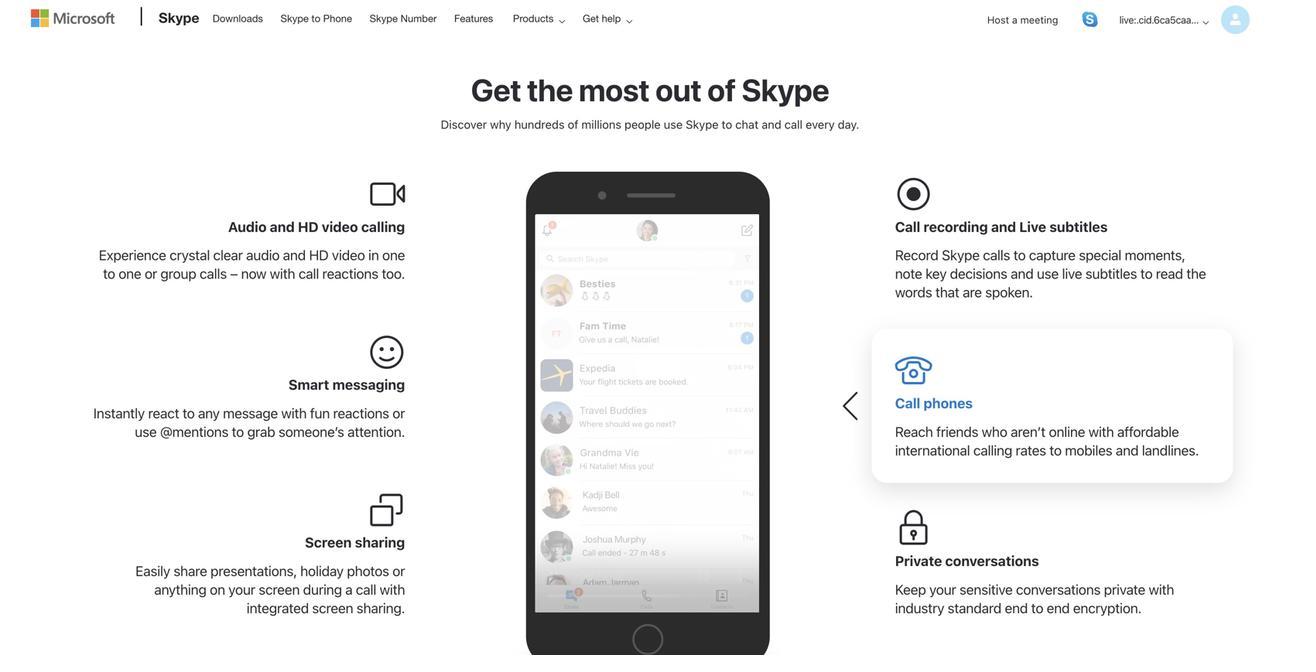 Task type: vqa. For each thing, say whether or not it's contained in the screenshot.


Task type: describe. For each thing, give the bounding box(es) containing it.
live:.cid.6ca5caa... link
[[1107, 0, 1250, 40]]

with inside 'easily share presentations, holiday photos or anything on your screen during a call with integrated screen sharing.'
[[380, 582, 405, 598]]

avatar image
[[1222, 5, 1250, 34]]

people
[[625, 118, 661, 131]]

clear
[[213, 247, 243, 264]]

with for 
[[1149, 582, 1175, 598]]

host a meeting link
[[975, 0, 1071, 40]]

private conversations
[[895, 553, 1039, 570]]


[[895, 352, 933, 390]]

audio and hd video calling
[[228, 219, 405, 235]]

skype number link
[[363, 0, 444, 36]]

phones
[[924, 395, 973, 412]]

live
[[1020, 219, 1047, 235]]

and inside experience crystal clear audio and hd video in one to one or group calls – now with call reactions too.
[[283, 247, 306, 264]]

live
[[1062, 266, 1083, 282]]

and inside 'reach friends who aren't online with affordable international calling rates to mobiles and landlines.'
[[1116, 442, 1139, 459]]

most
[[579, 72, 650, 108]]

call recording and live subtitles
[[895, 219, 1108, 235]]

call for 
[[895, 219, 921, 235]]

decisions
[[950, 266, 1008, 282]]

skype to phone
[[281, 12, 352, 24]]

to left phone
[[312, 12, 321, 24]]


[[895, 510, 933, 548]]

sharing
[[355, 535, 405, 551]]

host
[[988, 14, 1010, 26]]

fun
[[310, 405, 330, 422]]

presentations,
[[211, 563, 297, 580]]

easily
[[136, 563, 170, 580]]

and left live
[[992, 219, 1016, 235]]

are
[[963, 284, 982, 301]]

chat
[[736, 118, 759, 131]]

get for get help
[[583, 12, 599, 24]]

meeting
[[1021, 14, 1059, 26]]

integrated
[[247, 600, 309, 617]]

0 horizontal spatial one
[[119, 266, 141, 282]]

0 vertical spatial calling
[[361, 219, 405, 235]]

skype left phone
[[281, 12, 309, 24]]


[[368, 334, 405, 371]]

phone
[[323, 12, 352, 24]]

0 vertical spatial call
[[785, 118, 803, 131]]

record
[[895, 247, 939, 264]]

to down live
[[1014, 247, 1026, 264]]

number
[[401, 12, 437, 24]]

1 horizontal spatial screen
[[312, 600, 353, 617]]

the inside record skype calls to capture special moments, note key decisions and use live subtitles to read the words that are spoken.
[[1187, 266, 1206, 282]]

0 horizontal spatial the
[[527, 72, 573, 108]]

holiday
[[300, 563, 344, 580]]

a inside menu bar
[[1012, 14, 1018, 26]]

skype link
[[151, 0, 204, 41]]

hd inside experience crystal clear audio and hd video in one to one or group calls – now with call reactions too.
[[309, 247, 329, 264]]

industry
[[895, 600, 945, 617]]

instantly react to any message with fun reactions or use @mentions to grab someone's attention.
[[93, 405, 405, 440]]

read
[[1156, 266, 1183, 282]]

smart
[[289, 377, 329, 393]]

online
[[1049, 424, 1086, 440]]

spoken.
[[986, 284, 1033, 301]]

host a meeting
[[988, 14, 1059, 26]]

and right the chat
[[762, 118, 782, 131]]

0 vertical spatial of
[[708, 72, 736, 108]]

skype up every
[[742, 72, 829, 108]]

that
[[936, 284, 960, 301]]

0 vertical spatial hd
[[298, 219, 319, 235]]

to down moments,
[[1141, 266, 1153, 282]]

0 horizontal spatial of
[[568, 118, 579, 131]]

why
[[490, 118, 512, 131]]

skype down out
[[686, 118, 719, 131]]

use inside record skype calls to capture special moments, note key decisions and use live subtitles to read the words that are spoken.
[[1037, 266, 1059, 282]]

capture
[[1029, 247, 1076, 264]]

day.
[[838, 118, 860, 131]]

instantly
[[93, 405, 145, 422]]

help
[[602, 12, 621, 24]]

skype left downloads link
[[159, 9, 199, 26]]

group
[[161, 266, 196, 282]]

audio
[[246, 247, 280, 264]]

menu bar containing host a meeting
[[31, 0, 1270, 80]]

landlines.
[[1142, 442, 1199, 459]]

skype number
[[370, 12, 437, 24]]

with inside experience crystal clear audio and hd video in one to one or group calls – now with call reactions too.
[[270, 266, 295, 282]]

to left the chat
[[722, 118, 733, 131]]

on
[[210, 582, 225, 598]]

keep
[[895, 582, 926, 598]]

international
[[895, 442, 970, 459]]

get help button
[[573, 0, 645, 38]]

key
[[926, 266, 947, 282]]

with for 
[[1089, 424, 1114, 440]]

0 vertical spatial conversations
[[946, 553, 1039, 570]]

every
[[806, 118, 835, 131]]


[[368, 492, 405, 529]]

features
[[454, 12, 493, 24]]

use inside instantly react to any message with fun reactions or use @mentions to grab someone's attention.
[[135, 424, 157, 440]]

who
[[982, 424, 1008, 440]]

keep your sensitive conversations private with industry standard end to end encryption.
[[895, 582, 1175, 617]]

affordable
[[1118, 424, 1179, 440]]

2 end from the left
[[1047, 600, 1070, 617]]

video inside experience crystal clear audio and hd video in one to one or group calls – now with call reactions too.
[[332, 247, 365, 264]]

with for 
[[281, 405, 307, 422]]

or inside 'easily share presentations, holiday photos or anything on your screen during a call with integrated screen sharing.'
[[393, 563, 405, 580]]

reactions inside instantly react to any message with fun reactions or use @mentions to grab someone's attention.
[[333, 405, 389, 422]]

skype inside record skype calls to capture special moments, note key decisions and use live subtitles to read the words that are spoken.
[[942, 247, 980, 264]]

anything
[[154, 582, 206, 598]]

any
[[198, 405, 220, 422]]

record skype calls to capture special moments, note key decisions and use live subtitles to read the words that are spoken.
[[895, 247, 1206, 301]]



Task type: locate. For each thing, give the bounding box(es) containing it.
products button
[[503, 0, 578, 38]]

reactions down in
[[322, 266, 378, 282]]

mobiles
[[1065, 442, 1113, 459]]

1 horizontal spatial a
[[1012, 14, 1018, 26]]

message
[[223, 405, 278, 422]]

aren't
[[1011, 424, 1046, 440]]

private
[[895, 553, 942, 570]]

1 vertical spatial a
[[345, 582, 353, 598]]

grab
[[247, 424, 275, 440]]

call up record
[[895, 219, 921, 235]]

0 horizontal spatial get
[[471, 72, 521, 108]]

conversations
[[946, 553, 1039, 570], [1016, 582, 1101, 598]]

sharing.
[[357, 600, 405, 617]]

downloads
[[213, 12, 263, 24]]

0 horizontal spatial use
[[135, 424, 157, 440]]

0 vertical spatial subtitles
[[1050, 219, 1108, 235]]

with inside keep your sensitive conversations private with industry standard end to end encryption.
[[1149, 582, 1175, 598]]

to inside 'reach friends who aren't online with affordable international calling rates to mobiles and landlines.'
[[1050, 442, 1062, 459]]

your inside 'easily share presentations, holiday photos or anything on your screen during a call with integrated screen sharing.'
[[229, 582, 255, 598]]

get
[[583, 12, 599, 24], [471, 72, 521, 108]]

hd right the audio
[[298, 219, 319, 235]]

1 horizontal spatial one
[[382, 247, 405, 264]]

1 vertical spatial one
[[119, 266, 141, 282]]

screen sharing
[[305, 535, 405, 551]]

call
[[785, 118, 803, 131], [299, 266, 319, 282], [356, 582, 376, 598]]

0 vertical spatial video
[[322, 219, 358, 235]]

the
[[527, 72, 573, 108], [1187, 266, 1206, 282]]

conversations inside keep your sensitive conversations private with industry standard end to end encryption.
[[1016, 582, 1101, 598]]

skype
[[159, 9, 199, 26], [281, 12, 309, 24], [370, 12, 398, 24], [742, 72, 829, 108], [686, 118, 719, 131], [942, 247, 980, 264]]

screen up integrated
[[259, 582, 300, 598]]

to inside experience crystal clear audio and hd video in one to one or group calls – now with call reactions too.
[[103, 266, 115, 282]]

your
[[229, 582, 255, 598], [930, 582, 957, 598]]

your down presentations,
[[229, 582, 255, 598]]

call down audio and hd video calling
[[299, 266, 319, 282]]

with right private
[[1149, 582, 1175, 598]]

of up the chat
[[708, 72, 736, 108]]

react
[[148, 405, 179, 422]]

subtitles up "special"
[[1050, 219, 1108, 235]]

0 horizontal spatial calling
[[361, 219, 405, 235]]

a inside 'easily share presentations, holiday photos or anything on your screen during a call with integrated screen sharing.'
[[345, 582, 353, 598]]

to down experience on the left of the page
[[103, 266, 115, 282]]

a
[[1012, 14, 1018, 26], [345, 582, 353, 598]]

calls
[[983, 247, 1011, 264], [200, 266, 227, 282]]

too.
[[382, 266, 405, 282]]

0 horizontal spatial calls
[[200, 266, 227, 282]]

subtitles
[[1050, 219, 1108, 235], [1086, 266, 1137, 282]]

0 horizontal spatial call
[[299, 266, 319, 282]]

video showcase of features available on skype. skype provides you with audio and hd video calling, smart messaging, screen sharing, call recording and live subtitles, call to phones and on top of all we're keeping your conversations private. element
[[535, 215, 760, 613]]

get the most out of skype
[[471, 72, 829, 108]]

1 vertical spatial get
[[471, 72, 521, 108]]

0 horizontal spatial a
[[345, 582, 353, 598]]

1 vertical spatial calls
[[200, 266, 227, 282]]

one down experience on the left of the page
[[119, 266, 141, 282]]

2 vertical spatial use
[[135, 424, 157, 440]]

1 vertical spatial hd
[[309, 247, 329, 264]]

0 vertical spatial a
[[1012, 14, 1018, 26]]

reactions up attention.
[[333, 405, 389, 422]]

1 vertical spatial call
[[299, 266, 319, 282]]

with inside 'reach friends who aren't online with affordable international calling rates to mobiles and landlines.'
[[1089, 424, 1114, 440]]

reactions
[[322, 266, 378, 282], [333, 405, 389, 422]]

2 your from the left
[[930, 582, 957, 598]]

arrow down image
[[1197, 13, 1215, 32]]

and
[[762, 118, 782, 131], [270, 219, 295, 235], [992, 219, 1016, 235], [283, 247, 306, 264], [1011, 266, 1034, 282], [1116, 442, 1139, 459]]

1 horizontal spatial use
[[664, 118, 683, 131]]

conversations up sensitive
[[946, 553, 1039, 570]]

call
[[895, 219, 921, 235], [895, 395, 921, 412]]

calling inside 'reach friends who aren't online with affordable international calling rates to mobiles and landlines.'
[[974, 442, 1013, 459]]

the up hundreds
[[527, 72, 573, 108]]

and inside record skype calls to capture special moments, note key decisions and use live subtitles to read the words that are spoken.
[[1011, 266, 1034, 282]]

moments,
[[1125, 247, 1186, 264]]

or right the photos
[[393, 563, 405, 580]]

1 horizontal spatial get
[[583, 12, 599, 24]]

reach
[[895, 424, 933, 440]]

1 horizontal spatial the
[[1187, 266, 1206, 282]]

0 vertical spatial the
[[527, 72, 573, 108]]

call for 
[[895, 395, 921, 412]]

1 vertical spatial use
[[1037, 266, 1059, 282]]

1 vertical spatial calling
[[974, 442, 1013, 459]]

of left millions
[[568, 118, 579, 131]]

and up audio
[[270, 219, 295, 235]]

with down audio
[[270, 266, 295, 282]]

smart messaging
[[289, 377, 405, 393]]

calling up in
[[361, 219, 405, 235]]

microsoft image
[[31, 9, 115, 27]]

skype to phone link
[[274, 0, 359, 36]]

0 vertical spatial calls
[[983, 247, 1011, 264]]

to inside keep your sensitive conversations private with industry standard end to end encryption.
[[1032, 600, 1044, 617]]

calls up decisions
[[983, 247, 1011, 264]]

during
[[303, 582, 342, 598]]

2 vertical spatial or
[[393, 563, 405, 580]]

calling
[[361, 219, 405, 235], [974, 442, 1013, 459]]

and right audio
[[283, 247, 306, 264]]

call left every
[[785, 118, 803, 131]]

live:.cid.6ca5caa...
[[1120, 14, 1199, 26]]

–
[[230, 266, 238, 282]]

0 vertical spatial one
[[382, 247, 405, 264]]

0 horizontal spatial your
[[229, 582, 255, 598]]

features link
[[447, 0, 500, 36]]

0 horizontal spatial screen
[[259, 582, 300, 598]]

call inside experience crystal clear audio and hd video in one to one or group calls – now with call reactions too.
[[299, 266, 319, 282]]

with up mobiles
[[1089, 424, 1114, 440]]


[[368, 176, 405, 213]]

call phones
[[895, 395, 973, 412]]

video
[[322, 219, 358, 235], [332, 247, 365, 264]]

1 vertical spatial of
[[568, 118, 579, 131]]

1 vertical spatial conversations
[[1016, 582, 1101, 598]]

products
[[513, 12, 554, 24]]

discover
[[441, 118, 487, 131]]

experience crystal clear audio and hd video in one to one or group calls – now with call reactions too.
[[99, 247, 405, 282]]

crystal
[[170, 247, 210, 264]]

to down message
[[232, 424, 244, 440]]

1 call from the top
[[895, 219, 921, 235]]

use down react
[[135, 424, 157, 440]]

calls inside experience crystal clear audio and hd video in one to one or group calls – now with call reactions too.
[[200, 266, 227, 282]]

or up attention.
[[393, 405, 405, 422]]

hd down audio and hd video calling
[[309, 247, 329, 264]]

call down the photos
[[356, 582, 376, 598]]

the right read
[[1187, 266, 1206, 282]]

private
[[1104, 582, 1146, 598]]

menu bar
[[31, 0, 1270, 80]]

get help
[[583, 12, 621, 24]]

2 vertical spatial call
[[356, 582, 376, 598]]

1 horizontal spatial your
[[930, 582, 957, 598]]

0 vertical spatial call
[[895, 219, 921, 235]]

2 call from the top
[[895, 395, 921, 412]]

1 vertical spatial the
[[1187, 266, 1206, 282]]

or
[[145, 266, 157, 282], [393, 405, 405, 422], [393, 563, 405, 580]]

get inside 'dropdown button'
[[583, 12, 599, 24]]

hundreds
[[515, 118, 565, 131]]

to down 'online' at bottom
[[1050, 442, 1062, 459]]

and down affordable
[[1116, 442, 1139, 459]]

share
[[174, 563, 207, 580]]

2 horizontal spatial call
[[785, 118, 803, 131]]

0 vertical spatial use
[[664, 118, 683, 131]]

1 vertical spatial reactions
[[333, 405, 389, 422]]

words
[[895, 284, 932, 301]]

0 vertical spatial get
[[583, 12, 599, 24]]

reactions inside experience crystal clear audio and hd video in one to one or group calls – now with call reactions too.
[[322, 266, 378, 282]]

recording
[[924, 219, 988, 235]]

note
[[895, 266, 923, 282]]

1 vertical spatial subtitles
[[1086, 266, 1137, 282]]

calling down who
[[974, 442, 1013, 459]]

0 horizontal spatial end
[[1005, 600, 1028, 617]]

millions
[[582, 118, 622, 131]]

your inside keep your sensitive conversations private with industry standard end to end encryption.
[[930, 582, 957, 598]]

to up @mentions
[[183, 405, 195, 422]]

hd
[[298, 219, 319, 235], [309, 247, 329, 264]]

skype left number
[[370, 12, 398, 24]]

call inside 'easily share presentations, holiday photos or anything on your screen during a call with integrated screen sharing.'
[[356, 582, 376, 598]]

use
[[664, 118, 683, 131], [1037, 266, 1059, 282], [135, 424, 157, 440]]

screen down during
[[312, 600, 353, 617]]

messaging
[[333, 377, 405, 393]]

photos
[[347, 563, 389, 580]]

rates
[[1016, 442, 1046, 459]]

your up industry
[[930, 582, 957, 598]]

encryption.
[[1073, 600, 1142, 617]]

subtitles down "special"
[[1086, 266, 1137, 282]]

 link
[[1083, 12, 1098, 27]]

1 vertical spatial or
[[393, 405, 405, 422]]

experience
[[99, 247, 166, 264]]

1 horizontal spatial call
[[356, 582, 376, 598]]

calls inside record skype calls to capture special moments, note key decisions and use live subtitles to read the words that are spoken.
[[983, 247, 1011, 264]]

calls left –
[[200, 266, 227, 282]]

a right host
[[1012, 14, 1018, 26]]

2 horizontal spatial use
[[1037, 266, 1059, 282]]

or inside instantly react to any message with fun reactions or use @mentions to grab someone's attention.
[[393, 405, 405, 422]]

1 horizontal spatial calls
[[983, 247, 1011, 264]]

end down sensitive
[[1005, 600, 1028, 617]]

1 horizontal spatial of
[[708, 72, 736, 108]]

call up reach
[[895, 395, 921, 412]]

or down experience on the left of the page
[[145, 266, 157, 282]]

one up too.
[[382, 247, 405, 264]]

friends
[[937, 424, 979, 440]]

with up the someone's at the bottom left of page
[[281, 405, 307, 422]]

1 vertical spatial call
[[895, 395, 921, 412]]

1 end from the left
[[1005, 600, 1028, 617]]

1 vertical spatial video
[[332, 247, 365, 264]]

now
[[241, 266, 267, 282]]

or inside experience crystal clear audio and hd video in one to one or group calls – now with call reactions too.
[[145, 266, 157, 282]]

discover why hundreds of millions people use skype to chat and call every day.
[[441, 118, 860, 131]]

1 vertical spatial screen
[[312, 600, 353, 617]]

to right the 'standard'
[[1032, 600, 1044, 617]]

subtitles inside record skype calls to capture special moments, note key decisions and use live subtitles to read the words that are spoken.
[[1086, 266, 1137, 282]]

reach friends who aren't online with affordable international calling rates to mobiles and landlines.
[[895, 424, 1199, 459]]

0 vertical spatial or
[[145, 266, 157, 282]]

get up why
[[471, 72, 521, 108]]

with inside instantly react to any message with fun reactions or use @mentions to grab someone's attention.
[[281, 405, 307, 422]]

conversations up encryption.
[[1016, 582, 1101, 598]]

use down "capture"
[[1037, 266, 1059, 282]]

with up the sharing.
[[380, 582, 405, 598]]

0 vertical spatial screen
[[259, 582, 300, 598]]

0 vertical spatial reactions
[[322, 266, 378, 282]]

special
[[1079, 247, 1122, 264]]

end left encryption.
[[1047, 600, 1070, 617]]

use right people
[[664, 118, 683, 131]]

get left help
[[583, 12, 599, 24]]

1 horizontal spatial end
[[1047, 600, 1070, 617]]

a right during
[[345, 582, 353, 598]]

out
[[656, 72, 702, 108]]

and up 'spoken.'
[[1011, 266, 1034, 282]]

1 horizontal spatial calling
[[974, 442, 1013, 459]]

1 your from the left
[[229, 582, 255, 598]]

screen
[[305, 535, 352, 551]]

easily share presentations, holiday photos or anything on your screen during a call with integrated screen sharing.
[[136, 563, 405, 617]]

skype up decisions
[[942, 247, 980, 264]]

get for get the most out of skype
[[471, 72, 521, 108]]



